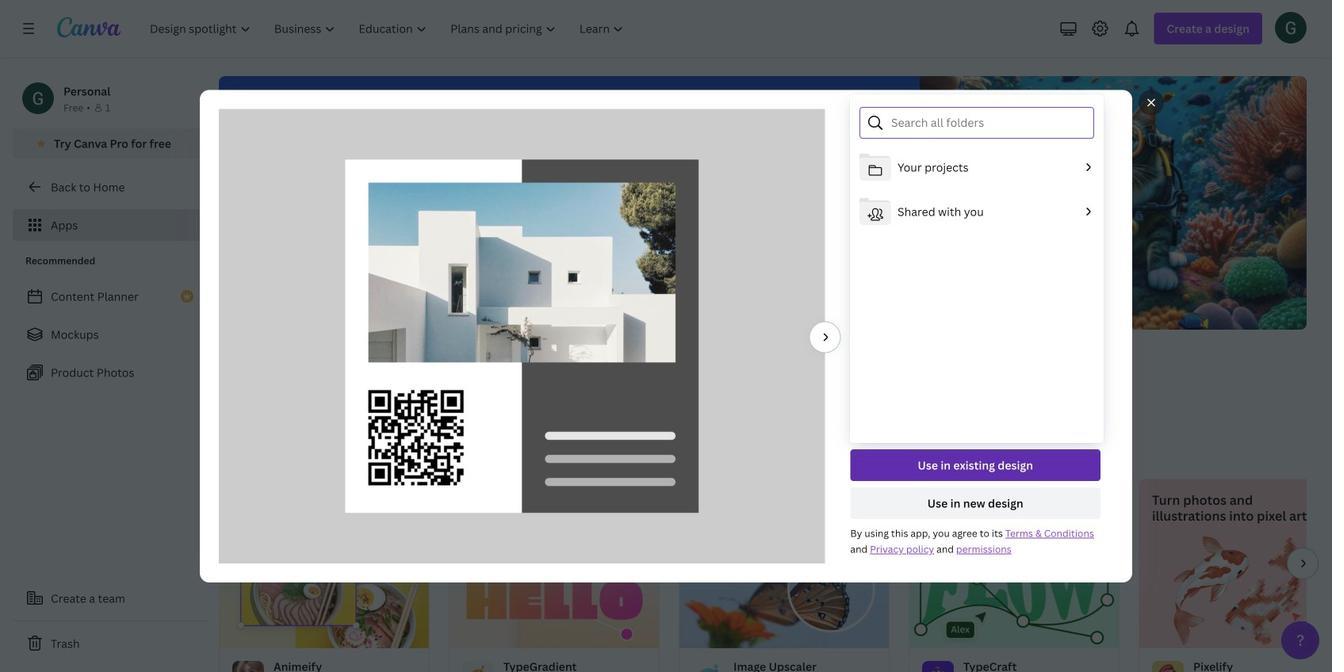 Task type: describe. For each thing, give the bounding box(es) containing it.
animeify image
[[220, 537, 429, 649]]

1 horizontal spatial list
[[850, 145, 1104, 234]]

Input field to search for apps search field
[[251, 344, 494, 374]]

Search all folders search field
[[892, 108, 1084, 138]]

image upscaler image
[[680, 537, 889, 649]]

pixelify image
[[1140, 537, 1333, 649]]

typegradient image
[[450, 537, 659, 649]]



Task type: vqa. For each thing, say whether or not it's contained in the screenshot.
group
no



Task type: locate. For each thing, give the bounding box(es) containing it.
typecraft image
[[910, 537, 1119, 649]]

an image with a cursor next to a text box containing the prompt "a cat going scuba diving" to generate an image. the generated image of a cat doing scuba diving is behind the text box. image
[[856, 76, 1307, 330]]

0 vertical spatial list
[[850, 145, 1104, 234]]

1 vertical spatial list
[[13, 281, 206, 389]]

0 horizontal spatial list
[[13, 281, 206, 389]]

list
[[850, 145, 1104, 234], [13, 281, 206, 389]]

top level navigation element
[[140, 13, 637, 44]]



